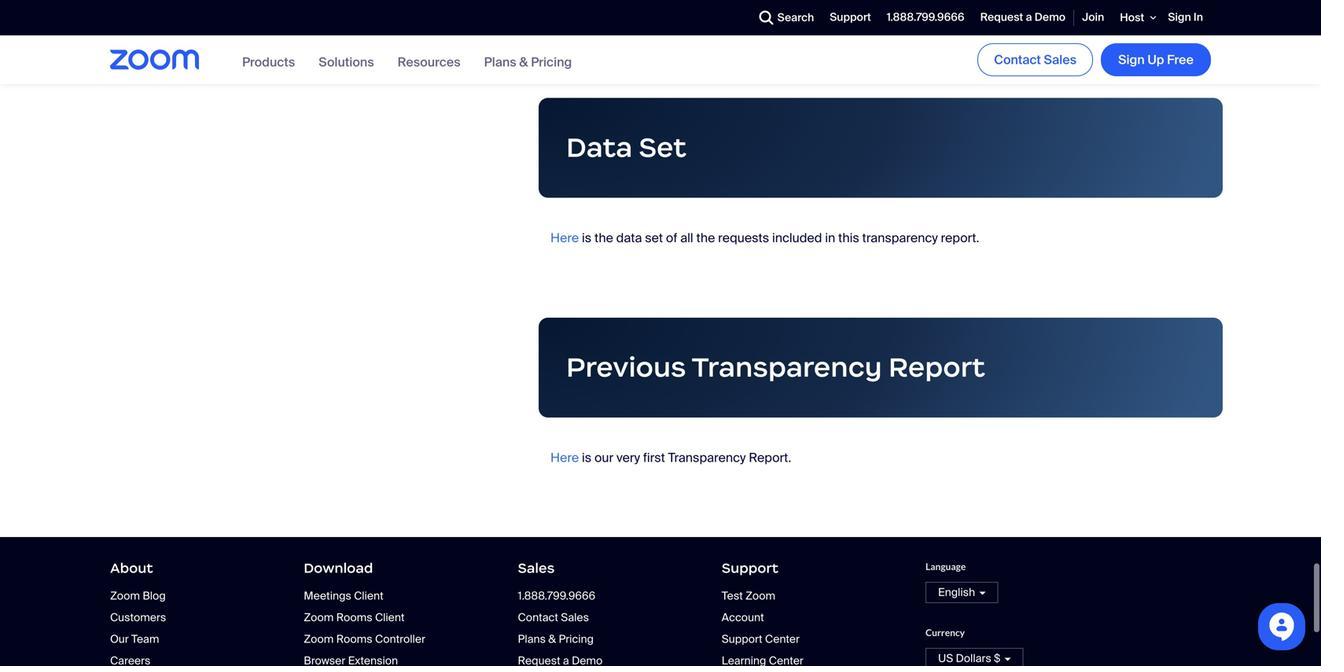 Task type: describe. For each thing, give the bounding box(es) containing it.
1 horizontal spatial 1.888.799.9666 link
[[879, 1, 973, 35]]

sign up free
[[1118, 51, 1194, 68]]

sign for sign up free
[[1118, 51, 1145, 68]]

contact sales
[[994, 51, 1077, 68]]

a
[[1026, 10, 1032, 25]]

0 vertical spatial contact
[[994, 51, 1041, 68]]

requests
[[718, 230, 769, 246]]

zoom down the meetings
[[304, 610, 334, 625]]

1.888.799.9666 for 1.888.799.9666
[[887, 10, 965, 25]]

download
[[304, 560, 373, 577]]

included
[[772, 230, 822, 246]]

test
[[722, 589, 743, 603]]

dollars
[[956, 651, 991, 666]]

free
[[1151, 8, 1174, 24]]

host
[[1120, 10, 1145, 25]]

here link for is our very first transparency report.
[[551, 449, 579, 466]]

sales link
[[518, 560, 555, 577]]

1 vertical spatial our
[[737, 26, 756, 42]]

resources
[[398, 54, 461, 70]]

set
[[639, 130, 687, 165]]

1 vertical spatial support link
[[722, 560, 779, 577]]

we comply with withhold access requests selectively, as we balance our commitment to promoting the free and open exchange of ideas against our legal obligations.
[[551, 8, 1199, 42]]

meetings client zoom rooms client zoom rooms controller
[[304, 589, 425, 646]]

as
[[867, 8, 881, 24]]

we
[[884, 8, 900, 24]]

0 horizontal spatial sales
[[518, 560, 555, 577]]

solutions button
[[319, 54, 374, 70]]

about
[[110, 560, 153, 577]]

search
[[777, 10, 814, 25]]

pricing inside 1.888.799.9666 contact sales plans & pricing
[[559, 632, 594, 646]]

previous transparency report
[[566, 350, 985, 384]]

us
[[938, 651, 953, 666]]

join link
[[1074, 1, 1112, 35]]

free
[[1167, 51, 1194, 68]]

request a demo
[[980, 10, 1066, 25]]

report
[[889, 350, 985, 384]]

sign in
[[1168, 10, 1203, 25]]

in
[[1194, 10, 1203, 25]]

we
[[551, 8, 569, 24]]

plans & pricing
[[484, 54, 572, 70]]

english
[[938, 585, 975, 600]]

very
[[617, 449, 640, 466]]

obligations.
[[790, 26, 857, 42]]

account
[[722, 610, 764, 625]]

exchange
[[583, 26, 640, 42]]

support center link
[[722, 632, 800, 646]]

of inside we comply with withhold access requests selectively, as we balance our commitment to promoting the free and open exchange of ideas against our legal obligations.
[[643, 26, 655, 42]]

set
[[645, 230, 663, 246]]

against
[[692, 26, 734, 42]]

1 vertical spatial transparency
[[668, 449, 746, 466]]

0 vertical spatial transparency
[[692, 350, 882, 384]]

0 vertical spatial contact sales link
[[978, 43, 1093, 76]]

english button
[[926, 582, 998, 603]]

us dollars $ button
[[926, 648, 1024, 666]]

plans inside 1.888.799.9666 contact sales plans & pricing
[[518, 632, 546, 646]]

download link
[[304, 560, 373, 577]]

here link for is the data set of all the requests included in this transparency report.
[[551, 230, 579, 246]]

sign up free link
[[1101, 43, 1211, 76]]

report.
[[749, 449, 791, 466]]

here for here is the data set of all the requests included in this transparency report.
[[551, 230, 579, 246]]

1 vertical spatial of
[[666, 230, 677, 246]]

is for the
[[582, 230, 592, 246]]

here is our very first transparency report.
[[551, 449, 791, 466]]

data
[[566, 130, 632, 165]]

center
[[765, 632, 800, 646]]

first
[[643, 449, 665, 466]]

sign in link
[[1160, 1, 1211, 35]]

account link
[[722, 610, 764, 625]]

0 horizontal spatial &
[[519, 54, 528, 70]]

demo
[[1035, 10, 1066, 25]]

access
[[698, 8, 741, 24]]

previous
[[566, 350, 686, 384]]

support for support link to the right
[[830, 10, 871, 25]]

promoting
[[1066, 8, 1126, 24]]

transparency
[[862, 230, 938, 246]]

products
[[242, 54, 295, 70]]

customers link
[[110, 610, 166, 625]]

open
[[551, 26, 580, 42]]

all
[[680, 230, 693, 246]]

meetings
[[304, 589, 351, 603]]

legal
[[759, 26, 787, 42]]

& inside 1.888.799.9666 contact sales plans & pricing
[[548, 632, 556, 646]]

language
[[926, 561, 966, 572]]



Task type: vqa. For each thing, say whether or not it's contained in the screenshot.


Task type: locate. For each thing, give the bounding box(es) containing it.
1 horizontal spatial support link
[[822, 1, 879, 35]]

here
[[551, 230, 579, 246], [551, 449, 579, 466]]

support for the bottommost support link
[[722, 560, 779, 577]]

1.888.799.9666 down sales "link"
[[518, 589, 596, 603]]

2 vertical spatial our
[[595, 449, 614, 466]]

2 horizontal spatial our
[[953, 8, 972, 24]]

support link left we
[[822, 1, 879, 35]]

client up controller
[[375, 610, 405, 625]]

the
[[1129, 8, 1148, 24], [595, 230, 613, 246], [696, 230, 715, 246]]

1 vertical spatial sign
[[1118, 51, 1145, 68]]

1.888.799.9666
[[887, 10, 965, 25], [518, 589, 596, 603]]

0 vertical spatial client
[[354, 589, 384, 603]]

plans right resources at top
[[484, 54, 516, 70]]

1.888.799.9666 link left request at right
[[879, 1, 973, 35]]

0 vertical spatial plans
[[484, 54, 516, 70]]

meetings client link
[[304, 589, 384, 603]]

2 vertical spatial sales
[[561, 610, 589, 625]]

1 vertical spatial 1.888.799.9666
[[518, 589, 596, 603]]

plans & pricing link down sales "link"
[[518, 632, 594, 646]]

pricing
[[531, 54, 572, 70], [559, 632, 594, 646]]

0 vertical spatial support
[[830, 10, 871, 25]]

rooms down zoom rooms client link
[[336, 632, 372, 646]]

1 horizontal spatial sign
[[1168, 10, 1191, 25]]

0 vertical spatial here
[[551, 230, 579, 246]]

0 horizontal spatial of
[[643, 26, 655, 42]]

our team link
[[110, 632, 159, 646]]

in
[[825, 230, 835, 246]]

1 horizontal spatial &
[[548, 632, 556, 646]]

2 is from the top
[[582, 449, 592, 466]]

1.888.799.9666 contact sales plans & pricing
[[518, 589, 596, 646]]

1 here link from the top
[[551, 230, 579, 246]]

0 vertical spatial sales
[[1044, 51, 1077, 68]]

contact sales link down sales "link"
[[518, 610, 589, 625]]

support up the test zoom link
[[722, 560, 779, 577]]

1.888.799.9666 link
[[879, 1, 973, 35], [518, 589, 596, 603]]

host button
[[1112, 0, 1160, 35]]

plans & pricing link down open
[[484, 54, 572, 70]]

1 vertical spatial &
[[548, 632, 556, 646]]

zoom up account link
[[746, 589, 776, 603]]

customers
[[110, 610, 166, 625]]

1 horizontal spatial contact
[[994, 51, 1041, 68]]

1 vertical spatial here link
[[551, 449, 579, 466]]

1 horizontal spatial plans
[[518, 632, 546, 646]]

1 vertical spatial plans & pricing link
[[518, 632, 594, 646]]

2 vertical spatial support
[[722, 632, 763, 646]]

sales inside 1.888.799.9666 contact sales plans & pricing
[[561, 610, 589, 625]]

1 horizontal spatial 1.888.799.9666
[[887, 10, 965, 25]]

1 vertical spatial contact sales link
[[518, 610, 589, 625]]

1 vertical spatial is
[[582, 449, 592, 466]]

1.888.799.9666 for 1.888.799.9666 contact sales plans & pricing
[[518, 589, 596, 603]]

here left data
[[551, 230, 579, 246]]

our left legal
[[737, 26, 756, 42]]

plans & pricing link
[[484, 54, 572, 70], [518, 632, 594, 646]]

1 vertical spatial pricing
[[559, 632, 594, 646]]

data set
[[566, 130, 687, 165]]

$
[[994, 651, 1001, 666]]

0 vertical spatial plans & pricing link
[[484, 54, 572, 70]]

here left very
[[551, 449, 579, 466]]

1 vertical spatial rooms
[[336, 632, 372, 646]]

support up obligations.
[[830, 10, 871, 25]]

solutions
[[319, 54, 374, 70]]

0 vertical spatial is
[[582, 230, 592, 246]]

to
[[1052, 8, 1063, 24]]

zoom blog customers our team
[[110, 589, 166, 646]]

1.888.799.9666 right as
[[887, 10, 965, 25]]

0 vertical spatial 1.888.799.9666
[[887, 10, 965, 25]]

support link up the test zoom link
[[722, 560, 779, 577]]

1 horizontal spatial of
[[666, 230, 677, 246]]

zoom inside zoom blog customers our team
[[110, 589, 140, 603]]

zoom down zoom rooms client link
[[304, 632, 334, 646]]

1 horizontal spatial sales
[[561, 610, 589, 625]]

is left data
[[582, 230, 592, 246]]

sign
[[1168, 10, 1191, 25], [1118, 51, 1145, 68]]

contact inside 1.888.799.9666 contact sales plans & pricing
[[518, 610, 558, 625]]

2 here link from the top
[[551, 449, 579, 466]]

withhold
[[644, 8, 695, 24]]

contact down sales "link"
[[518, 610, 558, 625]]

zoom up customers
[[110, 589, 140, 603]]

0 horizontal spatial contact
[[518, 610, 558, 625]]

here for here is our very first transparency report.
[[551, 449, 579, 466]]

support link
[[822, 1, 879, 35], [722, 560, 779, 577]]

2 horizontal spatial sales
[[1044, 51, 1077, 68]]

2 rooms from the top
[[336, 632, 372, 646]]

1 horizontal spatial the
[[696, 230, 715, 246]]

comply
[[572, 8, 614, 24]]

2 here from the top
[[551, 449, 579, 466]]

is
[[582, 230, 592, 246], [582, 449, 592, 466]]

contact sales link down a
[[978, 43, 1093, 76]]

of left ideas
[[643, 26, 655, 42]]

and
[[1177, 8, 1199, 24]]

request a demo link
[[973, 1, 1074, 35]]

0 horizontal spatial plans
[[484, 54, 516, 70]]

0 vertical spatial rooms
[[336, 610, 372, 625]]

selectively,
[[802, 8, 865, 24]]

contact sales link
[[978, 43, 1093, 76], [518, 610, 589, 625]]

1 is from the top
[[582, 230, 592, 246]]

report.
[[941, 230, 979, 246]]

plans
[[484, 54, 516, 70], [518, 632, 546, 646]]

0 vertical spatial sign
[[1168, 10, 1191, 25]]

contact down request a demo link on the right of the page
[[994, 51, 1041, 68]]

0 horizontal spatial 1.888.799.9666 link
[[518, 589, 596, 603]]

up
[[1148, 51, 1164, 68]]

sales
[[1044, 51, 1077, 68], [518, 560, 555, 577], [561, 610, 589, 625]]

sign inside "sign in" link
[[1168, 10, 1191, 25]]

commitment
[[975, 8, 1049, 24]]

0 vertical spatial 1.888.799.9666 link
[[879, 1, 973, 35]]

0 horizontal spatial contact sales link
[[518, 610, 589, 625]]

1 vertical spatial contact
[[518, 610, 558, 625]]

sign left "in" in the right top of the page
[[1168, 10, 1191, 25]]

zoom logo image
[[110, 50, 199, 70]]

products button
[[242, 54, 295, 70]]

us dollars $
[[938, 651, 1001, 666]]

zoom rooms client link
[[304, 610, 405, 625]]

team
[[131, 632, 159, 646]]

currency
[[926, 627, 965, 638]]

test zoom link
[[722, 589, 776, 603]]

of left all
[[666, 230, 677, 246]]

sign left "up"
[[1118, 51, 1145, 68]]

sign for sign in
[[1168, 10, 1191, 25]]

the left data
[[595, 230, 613, 246]]

0 horizontal spatial the
[[595, 230, 613, 246]]

rooms up zoom rooms controller link
[[336, 610, 372, 625]]

0 vertical spatial here link
[[551, 230, 579, 246]]

plans down sales "link"
[[518, 632, 546, 646]]

0 horizontal spatial support link
[[722, 560, 779, 577]]

zoom inside test zoom account support center
[[746, 589, 776, 603]]

support
[[830, 10, 871, 25], [722, 560, 779, 577], [722, 632, 763, 646]]

0 vertical spatial &
[[519, 54, 528, 70]]

0 vertical spatial support link
[[822, 1, 879, 35]]

client up zoom rooms client link
[[354, 589, 384, 603]]

1 rooms from the top
[[336, 610, 372, 625]]

the inside we comply with withhold access requests selectively, as we balance our commitment to promoting the free and open exchange of ideas against our legal obligations.
[[1129, 8, 1148, 24]]

sign inside sign up free link
[[1118, 51, 1145, 68]]

balance
[[903, 8, 950, 24]]

rooms
[[336, 610, 372, 625], [336, 632, 372, 646]]

1 vertical spatial 1.888.799.9666 link
[[518, 589, 596, 603]]

the left free
[[1129, 8, 1148, 24]]

2 horizontal spatial the
[[1129, 8, 1148, 24]]

client
[[354, 589, 384, 603], [375, 610, 405, 625]]

our
[[110, 632, 129, 646]]

0 horizontal spatial our
[[595, 449, 614, 466]]

support inside test zoom account support center
[[722, 632, 763, 646]]

zoom blog link
[[110, 589, 166, 603]]

search image
[[759, 11, 774, 25], [759, 11, 774, 25]]

1.888.799.9666 link down sales "link"
[[518, 589, 596, 603]]

our
[[953, 8, 972, 24], [737, 26, 756, 42], [595, 449, 614, 466]]

test zoom account support center
[[722, 589, 800, 646]]

is left very
[[582, 449, 592, 466]]

controller
[[375, 632, 425, 646]]

1 vertical spatial sales
[[518, 560, 555, 577]]

zoom rooms controller link
[[304, 632, 425, 646]]

ideas
[[658, 26, 689, 42]]

our right balance
[[953, 8, 972, 24]]

&
[[519, 54, 528, 70], [548, 632, 556, 646]]

1 vertical spatial client
[[375, 610, 405, 625]]

1 horizontal spatial our
[[737, 26, 756, 42]]

0 vertical spatial pricing
[[531, 54, 572, 70]]

join
[[1082, 10, 1104, 25]]

data
[[616, 230, 642, 246]]

1 vertical spatial support
[[722, 560, 779, 577]]

1 here from the top
[[551, 230, 579, 246]]

1 vertical spatial here
[[551, 449, 579, 466]]

0 horizontal spatial 1.888.799.9666
[[518, 589, 596, 603]]

1 vertical spatial plans
[[518, 632, 546, 646]]

is for our
[[582, 449, 592, 466]]

requests
[[744, 8, 799, 24]]

0 vertical spatial of
[[643, 26, 655, 42]]

1 horizontal spatial contact sales link
[[978, 43, 1093, 76]]

1.888.799.9666 inside "link"
[[887, 10, 965, 25]]

the right all
[[696, 230, 715, 246]]

resources button
[[398, 54, 461, 70]]

our left very
[[595, 449, 614, 466]]

about link
[[110, 560, 153, 577]]

0 horizontal spatial sign
[[1118, 51, 1145, 68]]

support down the account
[[722, 632, 763, 646]]

here is the data set of all the requests included in this transparency report.
[[551, 230, 979, 246]]

here link left data
[[551, 230, 579, 246]]

request
[[980, 10, 1023, 25]]

blog
[[143, 589, 166, 603]]

transparency
[[692, 350, 882, 384], [668, 449, 746, 466]]

here link left very
[[551, 449, 579, 466]]

0 vertical spatial our
[[953, 8, 972, 24]]

this
[[838, 230, 859, 246]]

zoom
[[110, 589, 140, 603], [746, 589, 776, 603], [304, 610, 334, 625], [304, 632, 334, 646]]



